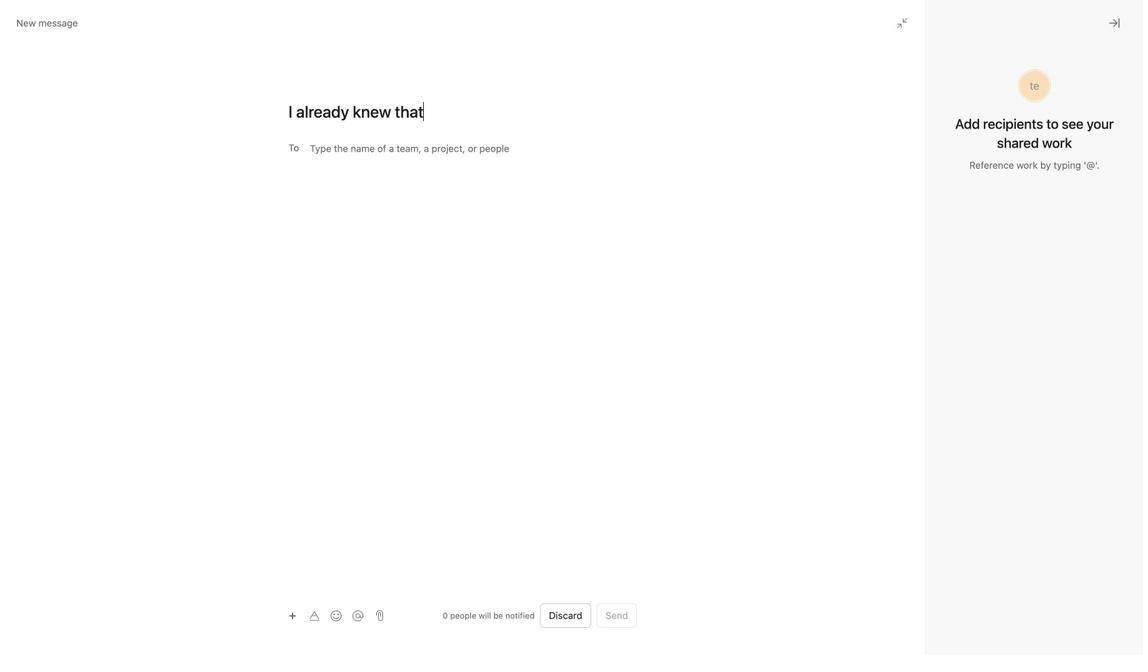 Task type: describe. For each thing, give the bounding box(es) containing it.
insert an object image
[[289, 612, 297, 620]]

close image
[[1109, 18, 1120, 29]]

at mention image
[[352, 611, 363, 622]]

emoji image
[[331, 611, 342, 622]]

hide sidebar image
[[18, 11, 29, 22]]

formatting image
[[309, 611, 320, 622]]



Task type: vqa. For each thing, say whether or not it's contained in the screenshot.
done
no



Task type: locate. For each thing, give the bounding box(es) containing it.
Add subject text field
[[272, 101, 653, 122]]

toolbar
[[283, 606, 370, 626]]

minimize image
[[897, 18, 908, 29]]

Type the name of a team, a project, or people text field
[[310, 140, 629, 157]]



